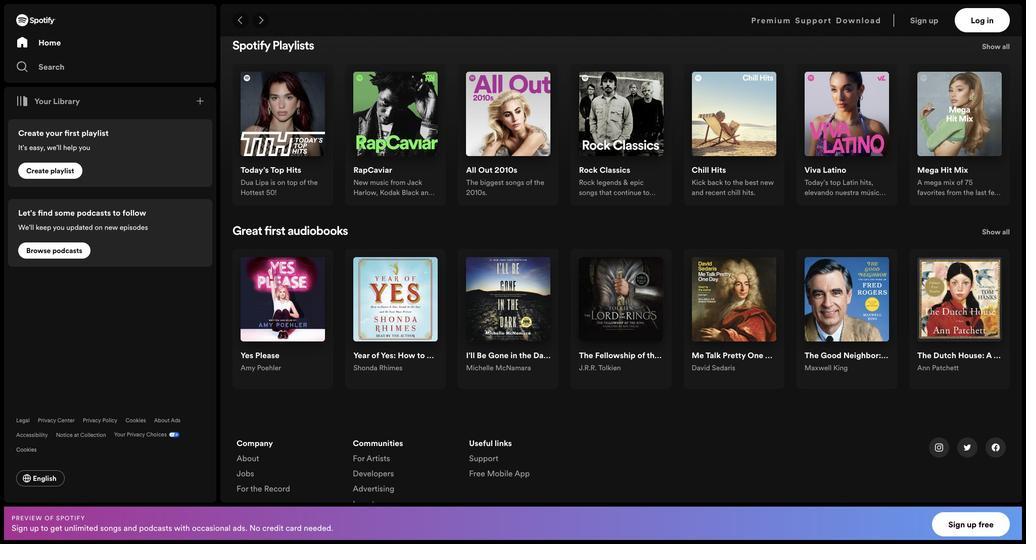 Task type: locate. For each thing, give the bounding box(es) containing it.
occasional
[[192, 523, 231, 534]]

1 vertical spatial on
[[95, 223, 103, 233]]

hits up back
[[711, 165, 727, 176]]

1 horizontal spatial from
[[947, 188, 962, 198]]

0 vertical spatial show all
[[983, 41, 1011, 52]]

1 vertical spatial spotify
[[56, 514, 85, 523]]

0 vertical spatial all
[[1003, 41, 1011, 52]]

j.r.r.
[[579, 363, 597, 374]]

show for spotify playlists
[[983, 41, 1001, 52]]

0 horizontal spatial for
[[237, 484, 249, 495]]

show all
[[983, 41, 1011, 52], [983, 227, 1011, 237]]

0 vertical spatial podcasts
[[77, 207, 111, 219]]

0 horizontal spatial from
[[391, 178, 406, 188]]

0 horizontal spatial to
[[41, 523, 48, 534]]

0 horizontal spatial cookies
[[16, 447, 37, 454]]

podcasts up updated
[[77, 207, 111, 219]]

show all down 'in'
[[983, 41, 1011, 52]]

up left free
[[968, 519, 977, 531]]

1 hits from the left
[[286, 165, 302, 176]]

first up help
[[64, 127, 80, 139]]

0 horizontal spatial cookies link
[[16, 444, 45, 455]]

on inside let's find some podcasts to follow we'll keep you updated on new episodes
[[95, 223, 103, 233]]

on right updated
[[95, 223, 103, 233]]

great first audiobooks
[[233, 226, 348, 238]]

create up easy,
[[18, 127, 44, 139]]

0 vertical spatial show all link
[[983, 40, 1011, 56]]

poehler
[[257, 363, 281, 374]]

1 horizontal spatial for
[[353, 453, 365, 465]]

up left log
[[929, 15, 939, 26]]

1 horizontal spatial list
[[353, 438, 457, 525]]

show all link inside spotify playlists element
[[983, 40, 1011, 56]]

the right the is
[[308, 178, 318, 188]]

support inside 'top bar and user menu' element
[[796, 15, 832, 26]]

songs
[[506, 178, 525, 188], [100, 523, 122, 534]]

privacy left center
[[38, 417, 56, 425]]

0 vertical spatial show
[[983, 41, 1001, 52]]

instagram image
[[936, 444, 944, 452]]

the
[[308, 178, 318, 188], [534, 178, 545, 188], [733, 178, 744, 188], [964, 188, 974, 198], [250, 484, 262, 495]]

show all down few
[[983, 227, 1011, 237]]

1 vertical spatial show all
[[983, 227, 1011, 237]]

0 vertical spatial on
[[277, 178, 285, 188]]

sign inside sign up "button"
[[911, 15, 928, 26]]

1 vertical spatial cookies
[[16, 447, 37, 454]]

a for spotify playlists
[[918, 178, 923, 188]]

create inside create your first playlist it's easy, we'll help you
[[18, 127, 44, 139]]

show all link down few
[[983, 226, 1011, 241]]

about up jobs
[[237, 453, 259, 465]]

1 vertical spatial cookies link
[[16, 444, 45, 455]]

spotify image
[[16, 14, 56, 26]]

from inside mega hit mix a mega mix of 75 favorites from the last few years!
[[947, 188, 962, 198]]

1 show all from the top
[[983, 41, 1011, 52]]

for
[[353, 453, 365, 465], [237, 484, 249, 495]]

0 horizontal spatial top
[[287, 178, 298, 188]]

sign
[[911, 15, 928, 26], [949, 519, 966, 531], [12, 523, 28, 534]]

spotify playlists
[[233, 40, 314, 53]]

show all link inside great first audiobooks element
[[983, 226, 1011, 241]]

75
[[965, 178, 974, 188]]

and right 'unlimited'
[[124, 523, 137, 534]]

create
[[18, 127, 44, 139], [26, 166, 49, 176]]

list
[[237, 438, 341, 499], [353, 438, 457, 525], [469, 438, 574, 484]]

up inside "button"
[[929, 15, 939, 26]]

nuestra
[[836, 188, 860, 198]]

0 horizontal spatial list
[[237, 438, 341, 499]]

1 vertical spatial show
[[983, 227, 1001, 237]]

for down jobs
[[237, 484, 249, 495]]

spotify
[[233, 40, 271, 53], [56, 514, 85, 523]]

2 horizontal spatial sign
[[949, 519, 966, 531]]

1 horizontal spatial first
[[265, 226, 286, 238]]

2 all from the top
[[1003, 227, 1011, 237]]

show all for great first audiobooks
[[983, 227, 1011, 237]]

about inside company about jobs for the record
[[237, 453, 259, 465]]

1 list from the left
[[237, 438, 341, 499]]

up inside button
[[968, 519, 977, 531]]

hits
[[286, 165, 302, 176], [711, 165, 727, 176]]

0 horizontal spatial you
[[53, 223, 65, 233]]

go back image
[[237, 16, 245, 24]]

privacy center link
[[38, 417, 75, 425]]

1 top from the left
[[287, 178, 298, 188]]

rhimes
[[380, 363, 403, 374]]

show all inside spotify playlists element
[[983, 41, 1011, 52]]

privacy up collection
[[83, 417, 101, 425]]

1 vertical spatial you
[[53, 223, 65, 233]]

log
[[971, 15, 986, 26]]

0 vertical spatial to
[[725, 178, 732, 188]]

podcasts down updated
[[52, 246, 82, 256]]

0 vertical spatial a
[[918, 178, 923, 188]]

2 show from the top
[[983, 227, 1001, 237]]

of right the is
[[300, 178, 306, 188]]

and left recent
[[692, 188, 704, 198]]

support down the useful
[[469, 453, 499, 465]]

you for first
[[79, 143, 90, 153]]

from
[[391, 178, 406, 188], [947, 188, 962, 198]]

card
[[286, 523, 302, 534]]

up
[[929, 15, 939, 26], [968, 519, 977, 531], [30, 523, 39, 534]]

from left 75
[[947, 188, 962, 198]]

mix
[[955, 165, 969, 176]]

show all link down 'in'
[[983, 40, 1011, 56]]

cookies up your privacy choices button at the bottom left
[[126, 417, 146, 425]]

you right keep
[[53, 223, 65, 233]]

list containing useful links
[[469, 438, 574, 484]]

go forward image
[[257, 16, 265, 24]]

a inside mega hit mix a mega mix of 75 favorites from the last few years!
[[918, 178, 923, 188]]

jobs
[[237, 469, 254, 480]]

support link
[[469, 453, 499, 469]]

useful links support free mobile app
[[469, 438, 530, 480]]

of right preview
[[45, 514, 54, 523]]

2 vertical spatial to
[[41, 523, 48, 534]]

spotify down the go forward image at the top left
[[233, 40, 271, 53]]

to inside let's find some podcasts to follow we'll keep you updated on new episodes
[[113, 207, 121, 219]]

support
[[796, 15, 832, 26], [469, 453, 499, 465]]

sign inside preview of spotify sign up to get unlimited songs and podcasts with occasional ads. no credit card needed.
[[12, 523, 28, 534]]

0 vertical spatial create
[[18, 127, 44, 139]]

1 horizontal spatial hits
[[711, 165, 727, 176]]

1 horizontal spatial to
[[113, 207, 121, 219]]

of inside 'today's top hits dua lipa is on top of the hottest 50!'
[[300, 178, 306, 188]]

0 horizontal spatial sign
[[12, 523, 28, 534]]

and
[[421, 188, 433, 198], [692, 188, 704, 198], [387, 198, 399, 208], [124, 523, 137, 534]]

about left the ads
[[154, 417, 170, 425]]

the left best
[[733, 178, 744, 188]]

songs down 2010s
[[506, 178, 525, 188]]

1 vertical spatial a
[[987, 350, 992, 361]]

support inside useful links support free mobile app
[[469, 453, 499, 465]]

0 vertical spatial songs
[[506, 178, 525, 188]]

3 list from the left
[[469, 438, 574, 484]]

0 horizontal spatial about
[[154, 417, 170, 425]]

2 show all link from the top
[[983, 226, 1011, 241]]

new
[[761, 178, 774, 188], [105, 223, 118, 233]]

1 horizontal spatial you
[[79, 143, 90, 153]]

0 vertical spatial about
[[154, 417, 170, 425]]

create playlist
[[26, 166, 74, 176]]

1 vertical spatial about
[[237, 453, 259, 465]]

0 vertical spatial your
[[34, 96, 51, 107]]

all inside great first audiobooks element
[[1003, 227, 1011, 237]]

to left follow
[[113, 207, 121, 219]]

cookies
[[126, 417, 146, 425], [16, 447, 37, 454]]

0 horizontal spatial privacy
[[38, 417, 56, 425]]

privacy center
[[38, 417, 75, 425]]

1 vertical spatial your
[[114, 431, 125, 439]]

0 vertical spatial spotify
[[233, 40, 271, 53]]

0 vertical spatial the
[[466, 178, 479, 188]]

the right 'biggest'
[[534, 178, 545, 188]]

podcasts inside let's find some podcasts to follow we'll keep you updated on new episodes
[[77, 207, 111, 219]]

needed.
[[304, 523, 333, 534]]

playlist down help
[[50, 166, 74, 176]]

playlist right your
[[81, 127, 109, 139]]

1 show all link from the top
[[983, 40, 1011, 56]]

top down latino
[[831, 178, 841, 188]]

yes
[[241, 350, 254, 361]]

0 vertical spatial new
[[761, 178, 774, 188]]

1 all from the top
[[1003, 41, 1011, 52]]

podcasts left with
[[139, 523, 172, 534]]

pretty
[[723, 350, 746, 361]]

the left last
[[964, 188, 974, 198]]

help
[[63, 143, 77, 153]]

you right help
[[79, 143, 90, 153]]

1 vertical spatial to
[[113, 207, 121, 219]]

from left the "jack"
[[391, 178, 406, 188]]

playlist
[[81, 127, 109, 139], [50, 166, 74, 176]]

privacy for privacy policy
[[83, 417, 101, 425]]

2 vertical spatial podcasts
[[139, 523, 172, 534]]

get
[[50, 523, 62, 534]]

new
[[354, 178, 368, 188]]

0 vertical spatial you
[[79, 143, 90, 153]]

create inside button
[[26, 166, 49, 176]]

the down all
[[466, 178, 479, 188]]

0 vertical spatial cookies link
[[126, 417, 146, 425]]

1 horizontal spatial a
[[987, 350, 992, 361]]

1 horizontal spatial playlist
[[81, 127, 109, 139]]

0 horizontal spatial first
[[64, 127, 80, 139]]

top right the is
[[287, 178, 298, 188]]

0 horizontal spatial on
[[95, 223, 103, 233]]

1 vertical spatial create
[[26, 166, 49, 176]]

communities
[[353, 438, 403, 449]]

one
[[748, 350, 764, 361]]

0 horizontal spatial a
[[918, 178, 923, 188]]

you inside let's find some podcasts to follow we'll keep you updated on new episodes
[[53, 223, 65, 233]]

a for great first audiobooks
[[987, 350, 992, 361]]

chill hits link
[[692, 165, 727, 178]]

hits right top
[[286, 165, 302, 176]]

1 horizontal spatial new
[[761, 178, 774, 188]]

0 vertical spatial cookies
[[126, 417, 146, 425]]

notice at collection
[[56, 432, 106, 440]]

1 vertical spatial songs
[[100, 523, 122, 534]]

1 horizontal spatial sign
[[911, 15, 928, 26]]

1 vertical spatial support
[[469, 453, 499, 465]]

1 vertical spatial for
[[237, 484, 249, 495]]

1 vertical spatial the
[[918, 350, 932, 361]]

2 horizontal spatial to
[[725, 178, 732, 188]]

to left get
[[41, 523, 48, 534]]

show
[[983, 41, 1001, 52], [983, 227, 1001, 237]]

the dutch house: a novel link
[[918, 350, 1016, 363]]

0 vertical spatial first
[[64, 127, 80, 139]]

great first audiobooks element
[[233, 226, 1016, 390]]

home
[[38, 37, 61, 48]]

rick
[[401, 198, 415, 208]]

ads
[[171, 417, 181, 425]]

new inside let's find some podcasts to follow we'll keep you updated on new episodes
[[105, 223, 118, 233]]

cookies link up your privacy choices button at the bottom left
[[126, 417, 146, 425]]

a left mega
[[918, 178, 923, 188]]

developers
[[353, 469, 394, 480]]

shonda rhimes
[[354, 363, 403, 374]]

of right 'biggest'
[[526, 178, 533, 188]]

show down 'in'
[[983, 41, 1001, 52]]

1 horizontal spatial top
[[831, 178, 841, 188]]

list containing communities
[[353, 438, 457, 525]]

show all link for great first audiobooks
[[983, 226, 1011, 241]]

a
[[918, 178, 923, 188], [987, 350, 992, 361]]

free
[[469, 469, 485, 480]]

me
[[692, 350, 704, 361]]

show down few
[[983, 227, 1001, 237]]

top
[[271, 165, 284, 176]]

1 horizontal spatial spotify
[[233, 40, 271, 53]]

1 vertical spatial playlist
[[50, 166, 74, 176]]

your down "policy"
[[114, 431, 125, 439]]

new left episodes at the left top
[[105, 223, 118, 233]]

a left 'novel'
[[987, 350, 992, 361]]

1 horizontal spatial support
[[796, 15, 832, 26]]

chill
[[692, 165, 710, 176]]

1 vertical spatial all
[[1003, 227, 1011, 237]]

today's top hits link
[[241, 165, 302, 178]]

download
[[836, 15, 882, 26]]

0 horizontal spatial new
[[105, 223, 118, 233]]

1 horizontal spatial the
[[918, 350, 932, 361]]

first right great
[[265, 226, 286, 238]]

best
[[745, 178, 759, 188]]

0 horizontal spatial playlist
[[50, 166, 74, 176]]

0 horizontal spatial spotify
[[56, 514, 85, 523]]

support right premium
[[796, 15, 832, 26]]

dutch
[[934, 350, 957, 361]]

1 horizontal spatial privacy
[[83, 417, 101, 425]]

of left 75
[[957, 178, 964, 188]]

main element
[[4, 4, 216, 503]]

0 horizontal spatial up
[[30, 523, 39, 534]]

2 horizontal spatial list
[[469, 438, 574, 484]]

0 vertical spatial support
[[796, 15, 832, 26]]

0 horizontal spatial your
[[34, 96, 51, 107]]

0 horizontal spatial the
[[466, 178, 479, 188]]

sign inside sign up free button
[[949, 519, 966, 531]]

the up ann
[[918, 350, 932, 361]]

for inside the "communities for artists developers advertising investors"
[[353, 453, 365, 465]]

0 horizontal spatial hits
[[286, 165, 302, 176]]

2 horizontal spatial up
[[968, 519, 977, 531]]

rapcaviar new music from jack harlow, kodak black and meek mill and rick ross.
[[354, 165, 433, 208]]

0 vertical spatial playlist
[[81, 127, 109, 139]]

2 show all from the top
[[983, 227, 1011, 237]]

1 horizontal spatial your
[[114, 431, 125, 439]]

2 hits from the left
[[711, 165, 727, 176]]

1 horizontal spatial on
[[277, 178, 285, 188]]

hits inside 'today's top hits dua lipa is on top of the hottest 50!'
[[286, 165, 302, 176]]

música.
[[861, 188, 886, 198]]

cookies link down accessibility in the bottom left of the page
[[16, 444, 45, 455]]

1 vertical spatial show all link
[[983, 226, 1011, 241]]

1 horizontal spatial up
[[929, 15, 939, 26]]

and right mill
[[387, 198, 399, 208]]

favorites
[[918, 188, 946, 198]]

0 horizontal spatial support
[[469, 453, 499, 465]]

new right best
[[761, 178, 774, 188]]

rapcaviar link
[[354, 165, 392, 178]]

1 horizontal spatial about
[[237, 453, 259, 465]]

to inside chill hits kick back to the best new and recent chill hits.
[[725, 178, 732, 188]]

mobile
[[487, 469, 513, 480]]

privacy
[[38, 417, 56, 425], [83, 417, 101, 425], [127, 431, 145, 439]]

playlist inside create your first playlist it's easy, we'll help you
[[81, 127, 109, 139]]

1 show from the top
[[983, 41, 1001, 52]]

last
[[976, 188, 987, 198]]

show all inside great first audiobooks element
[[983, 227, 1011, 237]]

show inside great first audiobooks element
[[983, 227, 1001, 237]]

of
[[300, 178, 306, 188], [526, 178, 533, 188], [957, 178, 964, 188], [45, 514, 54, 523]]

viva
[[805, 165, 822, 176]]

0 horizontal spatial songs
[[100, 523, 122, 534]]

for left artists
[[353, 453, 365, 465]]

all out 2010s link
[[466, 165, 518, 178]]

you inside create your first playlist it's easy, we'll help you
[[79, 143, 90, 153]]

developers link
[[353, 469, 394, 484]]

cookies down accessibility in the bottom left of the page
[[16, 447, 37, 454]]

songs right 'unlimited'
[[100, 523, 122, 534]]

home link
[[16, 32, 204, 53]]

0 vertical spatial for
[[353, 453, 365, 465]]

50!
[[266, 188, 277, 198]]

company about jobs for the record
[[237, 438, 290, 495]]

2 horizontal spatial privacy
[[127, 431, 145, 439]]

the down jobs
[[250, 484, 262, 495]]

2 list from the left
[[353, 438, 457, 525]]

meek
[[354, 198, 372, 208]]

preview of spotify sign up to get unlimited songs and podcasts with occasional ads. no credit card needed.
[[12, 514, 333, 534]]

first inside create your first playlist it's easy, we'll help you
[[64, 127, 80, 139]]

to right back
[[725, 178, 732, 188]]

sign for sign up free
[[949, 519, 966, 531]]

all inside spotify playlists element
[[1003, 41, 1011, 52]]

a inside the dutch house: a novel ann patchett
[[987, 350, 992, 361]]

privacy left choices
[[127, 431, 145, 439]]

create your first playlist it's easy, we'll help you
[[18, 127, 109, 153]]

create down easy,
[[26, 166, 49, 176]]

1 vertical spatial new
[[105, 223, 118, 233]]

for artists link
[[353, 453, 390, 469]]

2 top from the left
[[831, 178, 841, 188]]

and inside preview of spotify sign up to get unlimited songs and podcasts with occasional ads. no credit card needed.
[[124, 523, 137, 534]]

on right the is
[[277, 178, 285, 188]]

king
[[834, 363, 848, 374]]

your left library
[[34, 96, 51, 107]]

up left get
[[30, 523, 39, 534]]

1 horizontal spatial songs
[[506, 178, 525, 188]]

show inside spotify playlists element
[[983, 41, 1001, 52]]

twitter image
[[964, 444, 972, 452]]

spotify right preview
[[56, 514, 85, 523]]

top inside the viva latino today's top latin hits, elevando nuestra música. cover: maria becerra
[[831, 178, 841, 188]]

spotify inside preview of spotify sign up to get unlimited songs and podcasts with occasional ads. no credit card needed.
[[56, 514, 85, 523]]

you
[[79, 143, 90, 153], [53, 223, 65, 233]]

new inside chill hits kick back to the best new and recent chill hits.
[[761, 178, 774, 188]]



Task type: vqa. For each thing, say whether or not it's contained in the screenshot.
USEFUL LINKS SUPPORT FREE MOBILE APP
yes



Task type: describe. For each thing, give the bounding box(es) containing it.
support button
[[796, 8, 832, 32]]

the inside 'today's top hits dua lipa is on top of the hottest 50!'
[[308, 178, 318, 188]]

hits,
[[861, 178, 874, 188]]

lipa
[[255, 178, 269, 188]]

hit
[[941, 165, 953, 176]]

michelle
[[466, 363, 494, 374]]

1 vertical spatial first
[[265, 226, 286, 238]]

create for your
[[18, 127, 44, 139]]

episodes
[[120, 223, 148, 233]]

unlimited
[[64, 523, 98, 534]]

jack
[[407, 178, 423, 188]]

1 horizontal spatial cookies
[[126, 417, 146, 425]]

house:
[[959, 350, 985, 361]]

chill hits kick back to the best new and recent chill hits.
[[692, 165, 774, 198]]

j.r.r. tolkien
[[579, 363, 621, 374]]

let's
[[18, 207, 36, 219]]

songs inside preview of spotify sign up to get unlimited songs and podcasts with occasional ads. no credit card needed.
[[100, 523, 122, 534]]

cover:
[[805, 198, 826, 208]]

the inside all out 2010s the biggest songs of the 2010s.
[[466, 178, 479, 188]]

of inside preview of spotify sign up to get unlimited songs and podcasts with occasional ads. no credit card needed.
[[45, 514, 54, 523]]

sign up free button
[[933, 513, 1011, 537]]

to for back
[[725, 178, 732, 188]]

log in
[[971, 15, 994, 26]]

useful
[[469, 438, 493, 449]]

your for your privacy choices
[[114, 431, 125, 439]]

rock classics link
[[579, 165, 631, 178]]

playlist inside button
[[50, 166, 74, 176]]

ross.
[[416, 198, 433, 208]]

center
[[57, 417, 75, 425]]

hits inside chill hits kick back to the best new and recent chill hits.
[[711, 165, 727, 176]]

viva latino today's top latin hits, elevando nuestra música. cover: maria becerra
[[805, 165, 886, 208]]

latino
[[823, 165, 847, 176]]

mega
[[918, 165, 939, 176]]

sign up button
[[907, 8, 955, 32]]

amy
[[241, 363, 255, 374]]

maxwell king
[[805, 363, 848, 374]]

maria
[[828, 198, 847, 208]]

playlists
[[273, 40, 314, 53]]

about ads link
[[154, 417, 181, 425]]

create for playlist
[[26, 166, 49, 176]]

shonda
[[354, 363, 378, 374]]

privacy inside button
[[127, 431, 145, 439]]

about inside main element
[[154, 417, 170, 425]]

jobs link
[[237, 469, 254, 484]]

and inside chill hits kick back to the best new and recent chill hits.
[[692, 188, 704, 198]]

your for your library
[[34, 96, 51, 107]]

patchett
[[933, 363, 959, 374]]

sign up free
[[949, 519, 994, 531]]

the inside all out 2010s the biggest songs of the 2010s.
[[534, 178, 545, 188]]

free mobile app link
[[469, 469, 530, 484]]

collection
[[80, 432, 106, 440]]

chill
[[728, 188, 741, 198]]

dua
[[241, 178, 254, 188]]

privacy policy link
[[83, 417, 117, 425]]

day
[[766, 350, 780, 361]]

1 horizontal spatial cookies link
[[126, 417, 146, 425]]

show all for spotify playlists
[[983, 41, 1011, 52]]

premium
[[752, 15, 792, 26]]

spotify playlists link
[[233, 40, 314, 53]]

to for podcasts
[[113, 207, 121, 219]]

list containing company
[[237, 438, 341, 499]]

some
[[55, 207, 75, 219]]

black
[[402, 188, 419, 198]]

show for great first audiobooks
[[983, 227, 1001, 237]]

to inside preview of spotify sign up to get unlimited songs and podcasts with occasional ads. no credit card needed.
[[41, 523, 48, 534]]

1 vertical spatial podcasts
[[52, 246, 82, 256]]

no
[[250, 523, 260, 534]]

podcasts inside preview of spotify sign up to get unlimited songs and podcasts with occasional ads. no credit card needed.
[[139, 523, 172, 534]]

elevando
[[805, 188, 834, 198]]

california consumer privacy act (ccpa) opt-out icon image
[[167, 429, 180, 444]]

links
[[495, 438, 512, 449]]

mcnamara
[[496, 363, 531, 374]]

your privacy choices
[[114, 431, 167, 439]]

browse podcasts
[[26, 246, 82, 256]]

recent
[[706, 188, 726, 198]]

for inside company about jobs for the record
[[237, 484, 249, 495]]

sign for sign up
[[911, 15, 928, 26]]

policy
[[102, 417, 117, 425]]

library
[[53, 96, 80, 107]]

facebook image
[[992, 444, 1000, 452]]

ads.
[[233, 523, 248, 534]]

sedaris
[[712, 363, 736, 374]]

of inside all out 2010s the biggest songs of the 2010s.
[[526, 178, 533, 188]]

up inside preview of spotify sign up to get unlimited songs and podcasts with occasional ads. no credit card needed.
[[30, 523, 39, 534]]

easy,
[[29, 143, 45, 153]]

the inside chill hits kick back to the best new and recent chill hits.
[[733, 178, 744, 188]]

show all link for spotify playlists
[[983, 40, 1011, 56]]

browse podcasts link
[[18, 243, 91, 259]]

me talk pretty one day david sedaris
[[692, 350, 780, 374]]

investors link
[[353, 499, 386, 514]]

songs inside all out 2010s the biggest songs of the 2010s.
[[506, 178, 525, 188]]

you for some
[[53, 223, 65, 233]]

top bar and user menu element
[[221, 4, 1023, 36]]

of inside mega hit mix a mega mix of 75 favorites from the last few years!
[[957, 178, 964, 188]]

is
[[271, 178, 276, 188]]

kick
[[692, 178, 706, 188]]

all for spotify playlists
[[1003, 41, 1011, 52]]

with
[[174, 523, 190, 534]]

today's
[[805, 178, 829, 188]]

english
[[33, 474, 57, 484]]

today's
[[241, 165, 269, 176]]

the inside company about jobs for the record
[[250, 484, 262, 495]]

spotify playlists element
[[233, 40, 1011, 208]]

top inside 'today's top hits dua lipa is on top of the hottest 50!'
[[287, 178, 298, 188]]

your library
[[34, 96, 80, 107]]

download button
[[836, 8, 882, 32]]

mega hit mix link
[[918, 165, 969, 178]]

the inside mega hit mix a mega mix of 75 favorites from the last few years!
[[964, 188, 974, 198]]

great first audiobooks link
[[233, 226, 348, 238]]

legal link
[[16, 417, 30, 425]]

mix
[[944, 178, 955, 188]]

mega
[[925, 178, 942, 188]]

great
[[233, 226, 262, 238]]

privacy for privacy center
[[38, 417, 56, 425]]

all for great first audiobooks
[[1003, 227, 1011, 237]]

up for sign up
[[929, 15, 939, 26]]

up for sign up free
[[968, 519, 977, 531]]

on inside 'today's top hits dua lipa is on top of the hottest 50!'
[[277, 178, 285, 188]]

and right 'black'
[[421, 188, 433, 198]]

notice
[[56, 432, 73, 440]]

from inside rapcaviar new music from jack harlow, kodak black and meek mill and rick ross.
[[391, 178, 406, 188]]

rock classics
[[579, 165, 631, 176]]

preview
[[12, 514, 42, 523]]

the dutch house: a novel ann patchett
[[918, 350, 1016, 374]]

classics
[[600, 165, 631, 176]]

rapcaviar
[[354, 165, 392, 176]]

ann
[[918, 363, 931, 374]]

yes please amy poehler
[[241, 350, 281, 374]]

the inside the dutch house: a novel ann patchett
[[918, 350, 932, 361]]

english button
[[16, 471, 65, 487]]

2010s
[[495, 165, 518, 176]]



